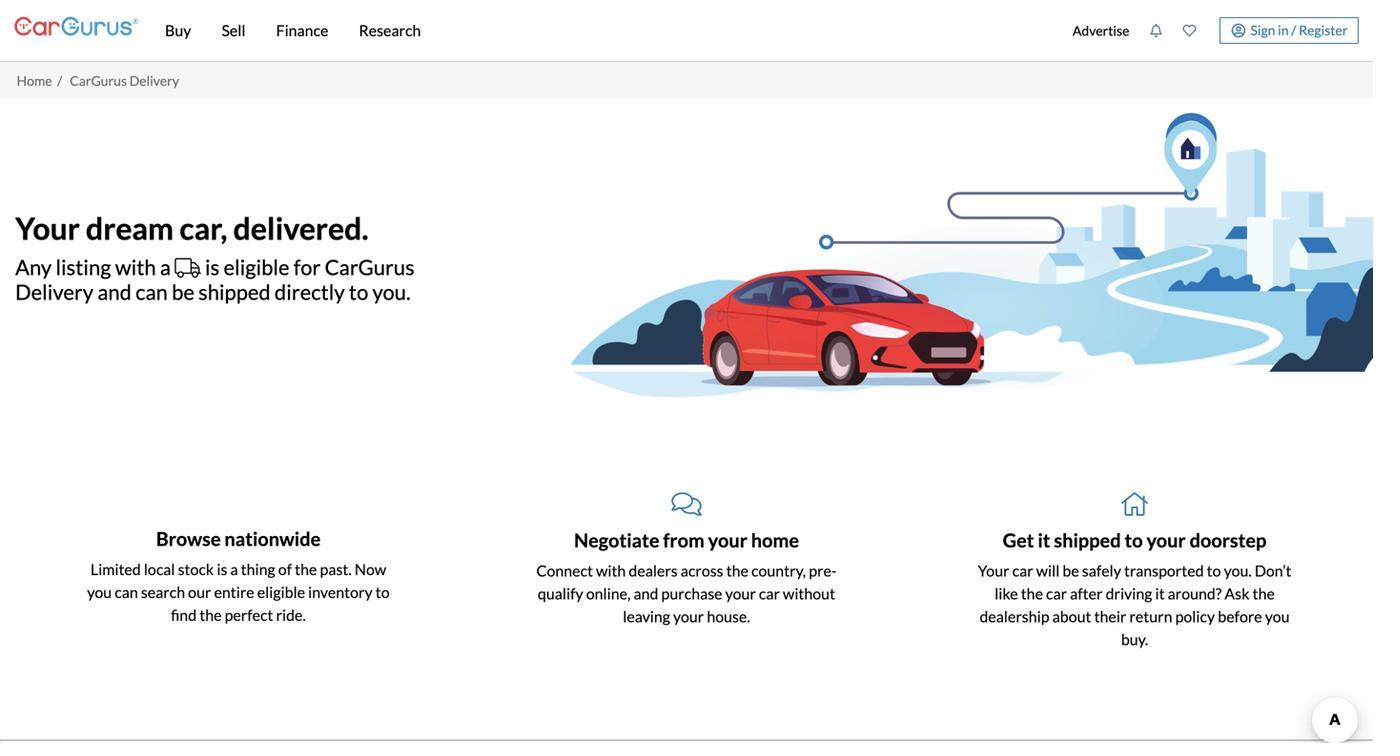 Task type: vqa. For each thing, say whether or not it's contained in the screenshot.
"What users have asked"
no



Task type: describe. For each thing, give the bounding box(es) containing it.
0 horizontal spatial cargurus
[[70, 72, 127, 88]]

cargurus inside is eligible for cargurus delivery and can be shipped directly to you.
[[325, 254, 415, 279]]

you inside browse nationwide limited local stock is a thing of the past. now you can search our entire eligible inventory to find the perfect ride.
[[87, 583, 112, 601]]

search
[[141, 583, 185, 601]]

get
[[1003, 529, 1034, 552]]

directly
[[275, 280, 345, 304]]

to inside browse nationwide limited local stock is a thing of the past. now you can search our entire eligible inventory to find the perfect ride.
[[376, 583, 390, 601]]

is inside is eligible for cargurus delivery and can be shipped directly to you.
[[205, 254, 220, 279]]

can inside is eligible for cargurus delivery and can be shipped directly to you.
[[136, 280, 168, 304]]

eligible inside browse nationwide limited local stock is a thing of the past. now you can search our entire eligible inventory to find the perfect ride.
[[257, 583, 305, 601]]

inventory
[[308, 583, 373, 601]]

0 vertical spatial with
[[115, 254, 156, 279]]

and inside is eligible for cargurus delivery and can be shipped directly to you.
[[98, 280, 132, 304]]

qualify
[[538, 584, 583, 603]]

be inside get it shipped to your doorstep your car will be safely transported to you. don't like the car after driving it around? ask the dealership about their return policy before you buy.
[[1063, 561, 1079, 580]]

cargurus logo homepage link link
[[14, 0, 138, 61]]

limited
[[91, 560, 141, 578]]

don't
[[1255, 561, 1292, 580]]

sign in / register link
[[1220, 17, 1359, 44]]

your inside get it shipped to your doorstep your car will be safely transported to you. don't like the car after driving it around? ask the dealership about their return policy before you buy.
[[1147, 529, 1186, 552]]

/ inside menu item
[[1292, 22, 1297, 38]]

across
[[681, 561, 724, 580]]

past.
[[320, 560, 352, 578]]

your up across
[[708, 529, 748, 552]]

around?
[[1168, 584, 1222, 603]]

to down home image
[[1125, 529, 1143, 552]]

buy
[[165, 21, 191, 40]]

a inside browse nationwide limited local stock is a thing of the past. now you can search our entire eligible inventory to find the perfect ride.
[[230, 560, 238, 578]]

saved cars image
[[1183, 24, 1196, 37]]

advertise link
[[1063, 4, 1140, 57]]

you. inside get it shipped to your doorstep your car will be safely transported to you. don't like the car after driving it around? ask the dealership about their return policy before you buy.
[[1224, 561, 1252, 580]]

browse nationwide limited local stock is a thing of the past. now you can search our entire eligible inventory to find the perfect ride.
[[87, 527, 390, 624]]

2 horizontal spatial car
[[1046, 584, 1067, 603]]

thing
[[241, 560, 275, 578]]

0 horizontal spatial /
[[57, 72, 62, 88]]

driving
[[1106, 584, 1153, 603]]

stock
[[178, 560, 214, 578]]

dealership
[[980, 607, 1050, 626]]

safely
[[1082, 561, 1122, 580]]

research button
[[344, 0, 436, 61]]

before
[[1218, 607, 1263, 626]]

buy.
[[1121, 630, 1149, 649]]

cargurus logo homepage link image
[[14, 0, 138, 55]]

0 horizontal spatial your
[[15, 210, 80, 246]]

of
[[278, 560, 292, 578]]

delivery truck icon image
[[175, 257, 201, 278]]

negotiate
[[574, 529, 660, 552]]

the down don't at right
[[1253, 584, 1275, 603]]

home link
[[17, 72, 52, 88]]

online,
[[586, 584, 631, 603]]

get it shipped to your doorstep your car will be safely transported to you. don't like the car after driving it around? ask the dealership about their return policy before you buy.
[[978, 529, 1292, 649]]

ask
[[1225, 584, 1250, 603]]

purchase
[[662, 584, 723, 603]]

nationwide
[[225, 527, 321, 550]]

0 horizontal spatial a
[[160, 254, 171, 279]]

sign in / register
[[1251, 22, 1348, 38]]



Task type: locate. For each thing, give the bounding box(es) containing it.
1 vertical spatial cargurus
[[325, 254, 415, 279]]

a up entire
[[230, 560, 238, 578]]

1 vertical spatial it
[[1156, 584, 1165, 603]]

open notifications image
[[1150, 24, 1163, 37]]

0 horizontal spatial with
[[115, 254, 156, 279]]

with inside negotiate from your home connect with dealers across the country, pre- qualify online, and purchase your car without leaving your house.
[[596, 561, 626, 580]]

cargurus down cargurus logo homepage link link
[[70, 72, 127, 88]]

be
[[172, 280, 194, 304], [1063, 561, 1079, 580]]

and down "any listing with a"
[[98, 280, 132, 304]]

eligible inside is eligible for cargurus delivery and can be shipped directly to you.
[[224, 254, 290, 279]]

register
[[1299, 22, 1348, 38]]

0 horizontal spatial be
[[172, 280, 194, 304]]

delivered.
[[233, 210, 369, 246]]

finance button
[[261, 0, 344, 61]]

will
[[1037, 561, 1060, 580]]

to inside is eligible for cargurus delivery and can be shipped directly to you.
[[349, 280, 368, 304]]

buy button
[[150, 0, 206, 61]]

a left delivery truck icon
[[160, 254, 171, 279]]

from
[[663, 529, 705, 552]]

delivery down any
[[15, 280, 93, 304]]

you. inside is eligible for cargurus delivery and can be shipped directly to you.
[[373, 280, 411, 304]]

/ right home link
[[57, 72, 62, 88]]

home
[[17, 72, 52, 88]]

shipped up "safely"
[[1054, 529, 1121, 552]]

delivery down buy popup button
[[129, 72, 179, 88]]

can down limited
[[115, 583, 138, 601]]

1 vertical spatial you
[[1265, 607, 1290, 626]]

sell
[[222, 21, 246, 40]]

listing
[[56, 254, 111, 279]]

0 vertical spatial cargurus
[[70, 72, 127, 88]]

1 vertical spatial a
[[230, 560, 238, 578]]

shipped down delivery truck icon
[[199, 280, 271, 304]]

be inside is eligible for cargurus delivery and can be shipped directly to you.
[[172, 280, 194, 304]]

return
[[1130, 607, 1173, 626]]

eligible left for
[[224, 254, 290, 279]]

0 horizontal spatial car
[[759, 584, 780, 603]]

any listing with a
[[15, 254, 175, 279]]

is inside browse nationwide limited local stock is a thing of the past. now you can search our entire eligible inventory to find the perfect ride.
[[217, 560, 227, 578]]

browse
[[156, 527, 221, 550]]

0 horizontal spatial and
[[98, 280, 132, 304]]

car down country, on the right bottom of page
[[759, 584, 780, 603]]

1 horizontal spatial delivery
[[129, 72, 179, 88]]

1 vertical spatial with
[[596, 561, 626, 580]]

1 vertical spatial can
[[115, 583, 138, 601]]

home / cargurus delivery
[[17, 72, 179, 88]]

1 vertical spatial delivery
[[15, 280, 93, 304]]

home
[[751, 529, 799, 552]]

menu
[[1063, 4, 1359, 57]]

connect
[[537, 561, 593, 580]]

eligible down of
[[257, 583, 305, 601]]

about
[[1053, 607, 1092, 626]]

menu bar
[[138, 0, 1063, 61]]

1 vertical spatial your
[[978, 561, 1010, 580]]

delivery inside is eligible for cargurus delivery and can be shipped directly to you.
[[15, 280, 93, 304]]

you right "before"
[[1265, 607, 1290, 626]]

your up house.
[[725, 584, 756, 603]]

you. up "ask"
[[1224, 561, 1252, 580]]

0 horizontal spatial it
[[1038, 529, 1051, 552]]

0 horizontal spatial shipped
[[199, 280, 271, 304]]

eligible
[[224, 254, 290, 279], [257, 583, 305, 601]]

perfect
[[225, 605, 273, 624]]

cargurus right for
[[325, 254, 415, 279]]

you inside get it shipped to your doorstep your car will be safely transported to you. don't like the car after driving it around? ask the dealership about their return policy before you buy.
[[1265, 607, 1290, 626]]

be right the "will"
[[1063, 561, 1079, 580]]

entire
[[214, 583, 254, 601]]

1 vertical spatial /
[[57, 72, 62, 88]]

advertise
[[1073, 22, 1130, 39]]

negotiate from your home connect with dealers across the country, pre- qualify online, and purchase your car without leaving your house.
[[537, 529, 837, 626]]

0 vertical spatial /
[[1292, 22, 1297, 38]]

delivery
[[129, 72, 179, 88], [15, 280, 93, 304]]

research
[[359, 21, 421, 40]]

the down our
[[200, 605, 222, 624]]

and up leaving
[[634, 584, 659, 603]]

our
[[188, 583, 211, 601]]

1 horizontal spatial you.
[[1224, 561, 1252, 580]]

menu containing sign in / register
[[1063, 4, 1359, 57]]

any
[[15, 254, 52, 279]]

is right delivery truck icon
[[205, 254, 220, 279]]

dealers
[[629, 561, 678, 580]]

to up around? at the bottom right
[[1207, 561, 1221, 580]]

car down the "will"
[[1046, 584, 1067, 603]]

you
[[87, 583, 112, 601], [1265, 607, 1290, 626]]

1 horizontal spatial you
[[1265, 607, 1290, 626]]

you.
[[373, 280, 411, 304], [1224, 561, 1252, 580]]

can inside browse nationwide limited local stock is a thing of the past. now you can search our entire eligible inventory to find the perfect ride.
[[115, 583, 138, 601]]

after
[[1070, 584, 1103, 603]]

1 horizontal spatial be
[[1063, 561, 1079, 580]]

with
[[115, 254, 156, 279], [596, 561, 626, 580]]

0 vertical spatial can
[[136, 280, 168, 304]]

1 horizontal spatial cargurus
[[325, 254, 415, 279]]

1 vertical spatial and
[[634, 584, 659, 603]]

house.
[[707, 607, 750, 626]]

in
[[1278, 22, 1289, 38]]

country,
[[752, 561, 806, 580]]

0 vertical spatial eligible
[[224, 254, 290, 279]]

car,
[[180, 210, 227, 246]]

with down dream
[[115, 254, 156, 279]]

your inside get it shipped to your doorstep your car will be safely transported to you. don't like the car after driving it around? ask the dealership about their return policy before you buy.
[[978, 561, 1010, 580]]

can
[[136, 280, 168, 304], [115, 583, 138, 601]]

and inside negotiate from your home connect with dealers across the country, pre- qualify online, and purchase your car without leaving your house.
[[634, 584, 659, 603]]

comments image
[[672, 491, 702, 517]]

user icon image
[[1232, 23, 1246, 38]]

without
[[783, 584, 836, 603]]

sign
[[1251, 22, 1276, 38]]

car
[[1013, 561, 1034, 580], [759, 584, 780, 603], [1046, 584, 1067, 603]]

policy
[[1176, 607, 1215, 626]]

is
[[205, 254, 220, 279], [217, 560, 227, 578]]

your dream car, delivered.
[[15, 210, 369, 246]]

your down the 'purchase'
[[673, 607, 704, 626]]

0 horizontal spatial you
[[87, 583, 112, 601]]

1 horizontal spatial shipped
[[1054, 529, 1121, 552]]

is up entire
[[217, 560, 227, 578]]

it right get in the right bottom of the page
[[1038, 529, 1051, 552]]

0 horizontal spatial you.
[[373, 280, 411, 304]]

find
[[171, 605, 197, 624]]

/ right in
[[1292, 22, 1297, 38]]

pre-
[[809, 561, 837, 580]]

1 vertical spatial shipped
[[1054, 529, 1121, 552]]

be down delivery truck icon
[[172, 280, 194, 304]]

local
[[144, 560, 175, 578]]

sign in / register menu item
[[1206, 17, 1359, 44]]

1 horizontal spatial with
[[596, 561, 626, 580]]

0 vertical spatial delivery
[[129, 72, 179, 88]]

cargurus
[[70, 72, 127, 88], [325, 254, 415, 279]]

your up any
[[15, 210, 80, 246]]

1 horizontal spatial a
[[230, 560, 238, 578]]

1 horizontal spatial your
[[978, 561, 1010, 580]]

the
[[295, 560, 317, 578], [727, 561, 749, 580], [1021, 584, 1043, 603], [1253, 584, 1275, 603], [200, 605, 222, 624]]

now
[[355, 560, 386, 578]]

it
[[1038, 529, 1051, 552], [1156, 584, 1165, 603]]

you. right directly
[[373, 280, 411, 304]]

0 vertical spatial is
[[205, 254, 220, 279]]

leaving
[[623, 607, 670, 626]]

0 vertical spatial your
[[15, 210, 80, 246]]

1 vertical spatial be
[[1063, 561, 1079, 580]]

to right directly
[[349, 280, 368, 304]]

it down transported
[[1156, 584, 1165, 603]]

0 vertical spatial and
[[98, 280, 132, 304]]

shipped
[[199, 280, 271, 304], [1054, 529, 1121, 552]]

shipped inside is eligible for cargurus delivery and can be shipped directly to you.
[[199, 280, 271, 304]]

/
[[1292, 22, 1297, 38], [57, 72, 62, 88]]

0 vertical spatial a
[[160, 254, 171, 279]]

0 horizontal spatial delivery
[[15, 280, 93, 304]]

0 vertical spatial be
[[172, 280, 194, 304]]

with up online, at the left of the page
[[596, 561, 626, 580]]

0 vertical spatial you.
[[373, 280, 411, 304]]

shipped inside get it shipped to your doorstep your car will be safely transported to you. don't like the car after driving it around? ask the dealership about their return policy before you buy.
[[1054, 529, 1121, 552]]

is eligible for cargurus delivery and can be shipped directly to you.
[[15, 254, 415, 304]]

the right like
[[1021, 584, 1043, 603]]

menu bar containing buy
[[138, 0, 1063, 61]]

0 vertical spatial shipped
[[199, 280, 271, 304]]

1 horizontal spatial car
[[1013, 561, 1034, 580]]

your
[[15, 210, 80, 246], [978, 561, 1010, 580]]

to down now
[[376, 583, 390, 601]]

you down limited
[[87, 583, 112, 601]]

the right across
[[727, 561, 749, 580]]

1 horizontal spatial /
[[1292, 22, 1297, 38]]

your up transported
[[1147, 529, 1186, 552]]

ride.
[[276, 605, 306, 624]]

car inside negotiate from your home connect with dealers across the country, pre- qualify online, and purchase your car without leaving your house.
[[759, 584, 780, 603]]

like
[[995, 584, 1018, 603]]

and
[[98, 280, 132, 304], [634, 584, 659, 603]]

home image
[[1122, 491, 1148, 517]]

your up like
[[978, 561, 1010, 580]]

1 vertical spatial is
[[217, 560, 227, 578]]

dream
[[86, 210, 174, 246]]

0 vertical spatial you
[[87, 583, 112, 601]]

1 horizontal spatial and
[[634, 584, 659, 603]]

sell button
[[206, 0, 261, 61]]

1 horizontal spatial it
[[1156, 584, 1165, 603]]

for
[[294, 254, 321, 279]]

transported
[[1125, 561, 1204, 580]]

a
[[160, 254, 171, 279], [230, 560, 238, 578]]

0 vertical spatial it
[[1038, 529, 1051, 552]]

their
[[1095, 607, 1127, 626]]

finance
[[276, 21, 329, 40]]

your
[[708, 529, 748, 552], [1147, 529, 1186, 552], [725, 584, 756, 603], [673, 607, 704, 626]]

car left the "will"
[[1013, 561, 1034, 580]]

to
[[349, 280, 368, 304], [1125, 529, 1143, 552], [1207, 561, 1221, 580], [376, 583, 390, 601]]

the right of
[[295, 560, 317, 578]]

doorstep
[[1190, 529, 1267, 552]]

can down "any listing with a"
[[136, 280, 168, 304]]

1 vertical spatial you.
[[1224, 561, 1252, 580]]

the inside negotiate from your home connect with dealers across the country, pre- qualify online, and purchase your car without leaving your house.
[[727, 561, 749, 580]]

1 vertical spatial eligible
[[257, 583, 305, 601]]



